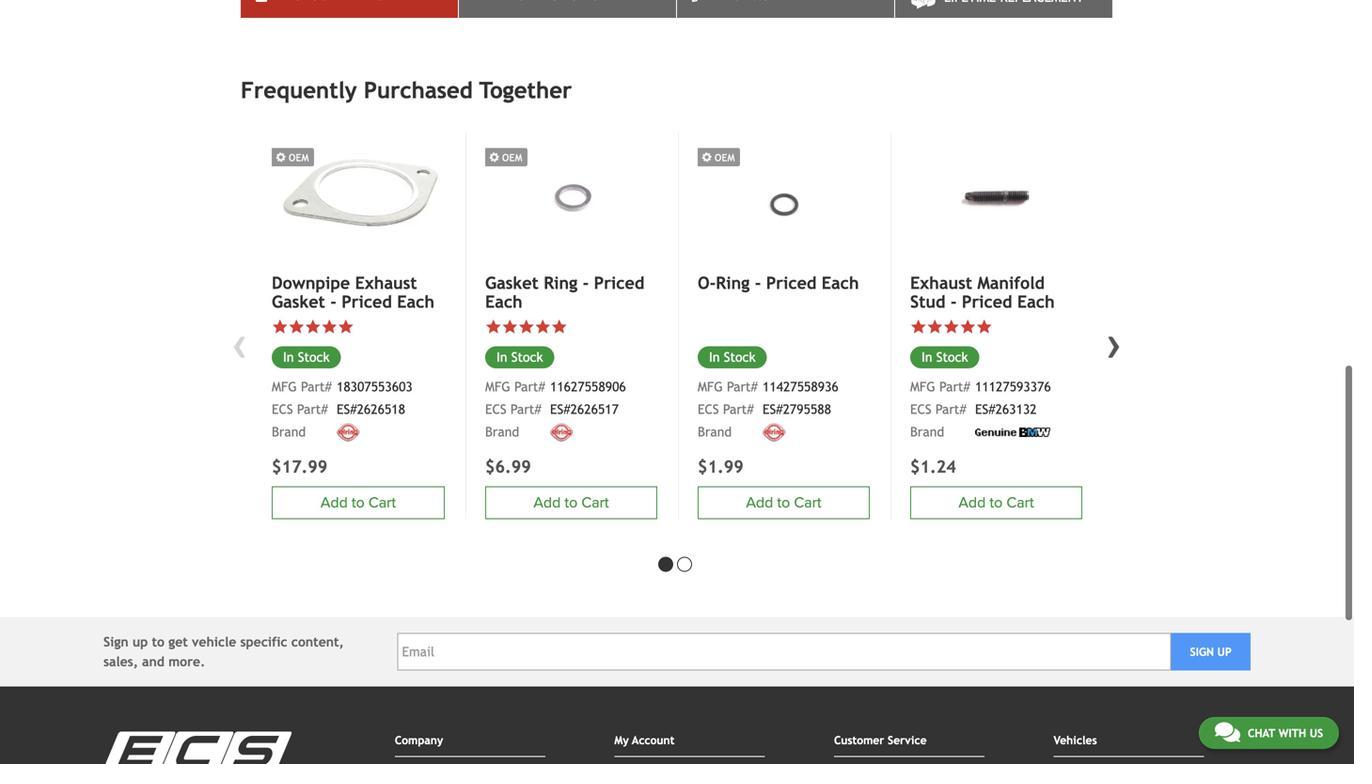 Task type: describe. For each thing, give the bounding box(es) containing it.
stock for downpipe exhaust gasket - priced each
[[298, 350, 330, 365]]

mfg for $17.99
[[272, 380, 297, 395]]

7 star image from the left
[[976, 319, 993, 335]]

in stock for gasket ring - priced each
[[497, 350, 543, 365]]

part# up $17.99
[[297, 402, 328, 417]]

service
[[888, 734, 927, 747]]

gasket inside "gasket ring - priced each"
[[485, 273, 539, 293]]

mfg part# 11427558936 ecs part# es#2795588 brand
[[698, 380, 839, 440]]

to inside sign up to get vehicle specific content, sales, and more.
[[152, 635, 165, 650]]

priced inside exhaust manifold stud - priced each
[[962, 292, 1013, 312]]

ecs tuning image
[[103, 732, 292, 765]]

in stock for exhaust manifold stud - priced each
[[922, 350, 968, 365]]

add to cart button for $6.99
[[485, 487, 657, 520]]

sign up
[[1190, 646, 1232, 659]]

customer service
[[834, 734, 927, 747]]

in for downpipe exhaust gasket - priced each
[[283, 350, 294, 365]]

add to cart button for $1.24
[[911, 487, 1083, 520]]

6 star image from the left
[[911, 319, 927, 335]]

3 stock from the left
[[724, 350, 756, 365]]

gasket ring - priced each
[[485, 273, 645, 312]]

mfg inside mfg part# 11427558936 ecs part# es#2795588 brand
[[698, 380, 723, 395]]

3 star image from the left
[[338, 319, 354, 335]]

brand for $1.24
[[911, 425, 945, 440]]

exhaust manifold stud - priced each
[[911, 273, 1055, 312]]

mfg part# 11627558906 ecs part# es#2626517 brand
[[485, 380, 626, 440]]

chat
[[1248, 727, 1276, 740]]

3 add from the left
[[746, 494, 773, 512]]

downpipe
[[272, 273, 350, 293]]

sales,
[[103, 655, 138, 670]]

add to cart for $6.99
[[534, 494, 609, 512]]

4 star image from the left
[[502, 319, 518, 335]]

add for $17.99
[[321, 494, 348, 512]]

part# left 11627558906
[[514, 380, 545, 395]]

with
[[1279, 727, 1307, 740]]

o-ring - priced each
[[698, 273, 859, 293]]

and
[[142, 655, 165, 670]]

exhaust manifold stud - priced each link
[[911, 273, 1083, 312]]

5 star image from the left
[[551, 319, 568, 335]]

es#2626517
[[550, 402, 619, 417]]

chat with us link
[[1199, 718, 1339, 750]]

up for sign up
[[1218, 646, 1232, 659]]

$1.24
[[911, 457, 956, 477]]

gasket inside downpipe exhaust gasket - priced each
[[272, 292, 325, 312]]

specific
[[240, 635, 287, 650]]

$17.99
[[272, 457, 328, 477]]

get
[[169, 635, 188, 650]]

stud
[[911, 292, 946, 312]]

to for $1.24
[[990, 494, 1003, 512]]

brand for $6.99
[[485, 425, 519, 440]]

3 add to cart from the left
[[746, 494, 822, 512]]

- inside downpipe exhaust gasket - priced each
[[330, 292, 337, 312]]

8 star image from the left
[[960, 319, 976, 335]]

cart for $6.99
[[582, 494, 609, 512]]

more.
[[168, 655, 205, 670]]

mfg part# 11127593376 ecs part# es#263132 brand
[[911, 380, 1051, 440]]

2 star image from the left
[[321, 319, 338, 335]]

$6.99
[[485, 457, 531, 477]]

each inside exhaust manifold stud - priced each
[[1018, 292, 1055, 312]]

6 star image from the left
[[927, 319, 943, 335]]

11127593376
[[975, 380, 1051, 395]]

1 star image from the left
[[305, 319, 321, 335]]

add for $1.24
[[959, 494, 986, 512]]

es#2626518
[[337, 402, 405, 417]]

ecs for $6.99
[[485, 402, 507, 417]]

customer
[[834, 734, 885, 747]]

5 star image from the left
[[535, 319, 551, 335]]

$1.99
[[698, 457, 744, 477]]

content,
[[291, 635, 344, 650]]

sign for sign up to get vehicle specific content, sales, and more.
[[103, 635, 129, 650]]

1 star image from the left
[[272, 319, 288, 335]]

account
[[632, 734, 675, 747]]

2 star image from the left
[[288, 319, 305, 335]]

downpipe exhaust gasket - priced each
[[272, 273, 435, 312]]

- inside "gasket ring - priced each"
[[583, 273, 589, 293]]

vehicle
[[192, 635, 236, 650]]

18307553603
[[337, 380, 413, 395]]

elring image
[[337, 423, 360, 442]]

11627558906
[[550, 380, 626, 395]]

comments image
[[1215, 721, 1241, 744]]

manifold
[[978, 273, 1045, 293]]

7 star image from the left
[[943, 319, 960, 335]]

3 cart from the left
[[794, 494, 822, 512]]

3 in from the left
[[709, 350, 720, 365]]

downpipe exhaust gasket - priced each image
[[272, 133, 445, 263]]

in for gasket ring - priced each
[[497, 350, 508, 365]]

in stock for downpipe exhaust gasket - priced each
[[283, 350, 330, 365]]



Task type: vqa. For each thing, say whether or not it's contained in the screenshot.
MFG in Mfg Part# 11627558906 Ecs Part# Es#2626517 Brand
yes



Task type: locate. For each thing, give the bounding box(es) containing it.
add to cart for $1.24
[[959, 494, 1034, 512]]

3 brand from the left
[[698, 425, 732, 440]]

in stock up mfg part# 18307553603 ecs part# es#2626518 brand
[[283, 350, 330, 365]]

›
[[1107, 318, 1122, 369]]

mfg for $6.99
[[485, 380, 511, 395]]

add for $6.99
[[534, 494, 561, 512]]

add to cart button down $17.99
[[272, 487, 445, 520]]

sign
[[103, 635, 129, 650], [1190, 646, 1214, 659]]

elring image for es#2626517
[[550, 423, 573, 442]]

star image
[[272, 319, 288, 335], [288, 319, 305, 335], [338, 319, 354, 335], [518, 319, 535, 335], [551, 319, 568, 335], [927, 319, 943, 335], [976, 319, 993, 335]]

each inside downpipe exhaust gasket - priced each
[[397, 292, 435, 312]]

priced up the 18307553603
[[342, 292, 392, 312]]

priced inside downpipe exhaust gasket - priced each
[[342, 292, 392, 312]]

cart for $1.24
[[1007, 494, 1034, 512]]

stock for gasket ring - priced each
[[511, 350, 543, 365]]

1 horizontal spatial exhaust
[[911, 273, 973, 293]]

ecs inside mfg part# 18307553603 ecs part# es#2626518 brand
[[272, 402, 293, 417]]

sign for sign up
[[1190, 646, 1214, 659]]

mfg up $6.99
[[485, 380, 511, 395]]

1 exhaust from the left
[[355, 273, 417, 293]]

4 star image from the left
[[518, 319, 535, 335]]

1 in stock from the left
[[283, 350, 330, 365]]

in stock up mfg part# 11427558936 ecs part# es#2795588 brand
[[709, 350, 756, 365]]

ecs inside the mfg part# 11127593376 ecs part# es#263132 brand
[[911, 402, 932, 417]]

brand inside mfg part# 18307553603 ecs part# es#2626518 brand
[[272, 425, 306, 440]]

priced right o-
[[766, 273, 817, 293]]

brand inside mfg part# 11627558906 ecs part# es#2626517 brand
[[485, 425, 519, 440]]

in stock
[[283, 350, 330, 365], [497, 350, 543, 365], [709, 350, 756, 365], [922, 350, 968, 365]]

part# left 'es#2795588'
[[723, 402, 754, 417]]

0 horizontal spatial elring image
[[550, 423, 573, 442]]

gasket
[[485, 273, 539, 293], [272, 292, 325, 312]]

elring image down 'es#2795588'
[[763, 423, 786, 442]]

2 add from the left
[[534, 494, 561, 512]]

add to cart button down $1.99
[[698, 487, 870, 520]]

exhaust inside exhaust manifold stud - priced each
[[911, 273, 973, 293]]

star image
[[305, 319, 321, 335], [321, 319, 338, 335], [485, 319, 502, 335], [502, 319, 518, 335], [535, 319, 551, 335], [911, 319, 927, 335], [943, 319, 960, 335], [960, 319, 976, 335]]

3 mfg from the left
[[698, 380, 723, 395]]

gasket ring - priced each link
[[485, 273, 657, 312]]

1 horizontal spatial gasket
[[485, 273, 539, 293]]

brand up $17.99
[[272, 425, 306, 440]]

frequently purchased together
[[241, 77, 572, 104]]

exhaust right downpipe
[[355, 273, 417, 293]]

downpipe exhaust gasket - priced each link
[[272, 273, 445, 312]]

brand
[[272, 425, 306, 440], [485, 425, 519, 440], [698, 425, 732, 440], [911, 425, 945, 440]]

2 ecs from the left
[[485, 402, 507, 417]]

ecs inside mfg part# 11427558936 ecs part# es#2795588 brand
[[698, 402, 719, 417]]

ring
[[544, 273, 578, 293], [716, 273, 750, 293]]

part#
[[301, 380, 332, 395], [514, 380, 545, 395], [727, 380, 758, 395], [940, 380, 971, 395], [297, 402, 328, 417], [511, 402, 541, 417], [723, 402, 754, 417], [936, 402, 967, 417]]

ecs for $17.99
[[272, 402, 293, 417]]

add to cart button
[[272, 487, 445, 520], [485, 487, 657, 520], [698, 487, 870, 520], [911, 487, 1083, 520]]

stock
[[298, 350, 330, 365], [511, 350, 543, 365], [724, 350, 756, 365], [937, 350, 968, 365]]

1 horizontal spatial sign
[[1190, 646, 1214, 659]]

mfg inside mfg part# 11627558906 ecs part# es#2626517 brand
[[485, 380, 511, 395]]

my
[[615, 734, 629, 747]]

in down o-
[[709, 350, 720, 365]]

mfg up $17.99
[[272, 380, 297, 395]]

0 horizontal spatial exhaust
[[355, 273, 417, 293]]

ring inside "gasket ring - priced each"
[[544, 273, 578, 293]]

in
[[283, 350, 294, 365], [497, 350, 508, 365], [709, 350, 720, 365], [922, 350, 933, 365]]

es#263132
[[975, 402, 1037, 417]]

exhaust manifold stud - priced each image
[[911, 133, 1083, 262]]

together
[[479, 77, 572, 104]]

ecs up $6.99
[[485, 402, 507, 417]]

mfg for $1.24
[[911, 380, 936, 395]]

part# left es#2626517
[[511, 402, 541, 417]]

stock up the mfg part# 11127593376 ecs part# es#263132 brand
[[937, 350, 968, 365]]

mfg up '$1.24'
[[911, 380, 936, 395]]

2 ring from the left
[[716, 273, 750, 293]]

2 elring image from the left
[[763, 423, 786, 442]]

2 add to cart from the left
[[534, 494, 609, 512]]

2 mfg from the left
[[485, 380, 511, 395]]

1 cart from the left
[[369, 494, 396, 512]]

exhaust left manifold
[[911, 273, 973, 293]]

brand inside mfg part# 11427558936 ecs part# es#2795588 brand
[[698, 425, 732, 440]]

part# left the 18307553603
[[301, 380, 332, 395]]

add to cart button down the genuine bmw image
[[911, 487, 1083, 520]]

cart for $17.99
[[369, 494, 396, 512]]

es#2795588
[[763, 402, 831, 417]]

-
[[583, 273, 589, 293], [755, 273, 761, 293], [330, 292, 337, 312], [951, 292, 957, 312]]

cart
[[369, 494, 396, 512], [582, 494, 609, 512], [794, 494, 822, 512], [1007, 494, 1034, 512]]

my account
[[615, 734, 675, 747]]

ring for gasket
[[544, 273, 578, 293]]

up inside button
[[1218, 646, 1232, 659]]

4 add to cart from the left
[[959, 494, 1034, 512]]

brand for $17.99
[[272, 425, 306, 440]]

sign inside button
[[1190, 646, 1214, 659]]

up up comments icon
[[1218, 646, 1232, 659]]

up inside sign up to get vehicle specific content, sales, and more.
[[132, 635, 148, 650]]

1 ring from the left
[[544, 273, 578, 293]]

frequently
[[241, 77, 357, 104]]

add down $17.99
[[321, 494, 348, 512]]

mfg
[[272, 380, 297, 395], [485, 380, 511, 395], [698, 380, 723, 395], [911, 380, 936, 395]]

4 stock from the left
[[937, 350, 968, 365]]

brand up $1.99
[[698, 425, 732, 440]]

in up mfg part# 11627558906 ecs part# es#2626517 brand
[[497, 350, 508, 365]]

1 elring image from the left
[[550, 423, 573, 442]]

add down the genuine bmw image
[[959, 494, 986, 512]]

1 brand from the left
[[272, 425, 306, 440]]

- inside exhaust manifold stud - priced each
[[951, 292, 957, 312]]

elring image for es#2795588
[[763, 423, 786, 442]]

3 ecs from the left
[[698, 402, 719, 417]]

in up mfg part# 18307553603 ecs part# es#2626518 brand
[[283, 350, 294, 365]]

priced inside "gasket ring - priced each"
[[594, 273, 645, 293]]

in stock up mfg part# 11627558906 ecs part# es#2626517 brand
[[497, 350, 543, 365]]

ecs up $1.99
[[698, 402, 719, 417]]

chat with us
[[1248, 727, 1323, 740]]

1 add from the left
[[321, 494, 348, 512]]

1 add to cart from the left
[[321, 494, 396, 512]]

1 in from the left
[[283, 350, 294, 365]]

› link
[[1101, 318, 1129, 369]]

add to cart for $17.99
[[321, 494, 396, 512]]

1 add to cart button from the left
[[272, 487, 445, 520]]

o-ring - priced each image
[[698, 133, 870, 262]]

4 cart from the left
[[1007, 494, 1034, 512]]

each
[[822, 273, 859, 293], [397, 292, 435, 312], [485, 292, 523, 312], [1018, 292, 1055, 312]]

priced right stud
[[962, 292, 1013, 312]]

up up and
[[132, 635, 148, 650]]

to for $6.99
[[565, 494, 578, 512]]

sign inside sign up to get vehicle specific content, sales, and more.
[[103, 635, 129, 650]]

add to cart button for $17.99
[[272, 487, 445, 520]]

1 ecs from the left
[[272, 402, 293, 417]]

brand up '$1.24'
[[911, 425, 945, 440]]

ring for o-
[[716, 273, 750, 293]]

mfg inside the mfg part# 11127593376 ecs part# es#263132 brand
[[911, 380, 936, 395]]

4 ecs from the left
[[911, 402, 932, 417]]

part# left 11127593376
[[940, 380, 971, 395]]

1 horizontal spatial elring image
[[763, 423, 786, 442]]

purchased
[[364, 77, 473, 104]]

3 in stock from the left
[[709, 350, 756, 365]]

11427558936
[[763, 380, 839, 395]]

0 horizontal spatial up
[[132, 635, 148, 650]]

exhaust
[[355, 273, 417, 293], [911, 273, 973, 293]]

1 horizontal spatial up
[[1218, 646, 1232, 659]]

elring image
[[550, 423, 573, 442], [763, 423, 786, 442]]

to
[[352, 494, 365, 512], [565, 494, 578, 512], [777, 494, 790, 512], [990, 494, 1003, 512], [152, 635, 165, 650]]

part# left es#263132
[[936, 402, 967, 417]]

3 add to cart button from the left
[[698, 487, 870, 520]]

add down mfg part# 11427558936 ecs part# es#2795588 brand
[[746, 494, 773, 512]]

2 in from the left
[[497, 350, 508, 365]]

brand up $6.99
[[485, 425, 519, 440]]

1 stock from the left
[[298, 350, 330, 365]]

up
[[132, 635, 148, 650], [1218, 646, 1232, 659]]

add
[[321, 494, 348, 512], [534, 494, 561, 512], [746, 494, 773, 512], [959, 494, 986, 512]]

in stock down stud
[[922, 350, 968, 365]]

add to cart button down $6.99
[[485, 487, 657, 520]]

2 add to cart button from the left
[[485, 487, 657, 520]]

2 cart from the left
[[582, 494, 609, 512]]

exhaust inside downpipe exhaust gasket - priced each
[[355, 273, 417, 293]]

in for exhaust manifold stud - priced each
[[922, 350, 933, 365]]

genuine bmw image
[[975, 428, 1051, 437]]

part# left 11427558936
[[727, 380, 758, 395]]

mfg inside mfg part# 18307553603 ecs part# es#2626518 brand
[[272, 380, 297, 395]]

ecs up $17.99
[[272, 402, 293, 417]]

stock up mfg part# 18307553603 ecs part# es#2626518 brand
[[298, 350, 330, 365]]

priced left o-
[[594, 273, 645, 293]]

each inside "gasket ring - priced each"
[[485, 292, 523, 312]]

4 brand from the left
[[911, 425, 945, 440]]

1 horizontal spatial ring
[[716, 273, 750, 293]]

in down stud
[[922, 350, 933, 365]]

4 add to cart button from the left
[[911, 487, 1083, 520]]

0 horizontal spatial sign
[[103, 635, 129, 650]]

0 horizontal spatial gasket
[[272, 292, 325, 312]]

ecs
[[272, 402, 293, 417], [485, 402, 507, 417], [698, 402, 719, 417], [911, 402, 932, 417]]

Email email field
[[397, 634, 1171, 671]]

0 horizontal spatial ring
[[544, 273, 578, 293]]

ecs up '$1.24'
[[911, 402, 932, 417]]

add down mfg part# 11627558906 ecs part# es#2626517 brand
[[534, 494, 561, 512]]

sign up button
[[1171, 634, 1251, 671]]

stock for exhaust manifold stud - priced each
[[937, 350, 968, 365]]

elring image down es#2626517
[[550, 423, 573, 442]]

up for sign up to get vehicle specific content, sales, and more.
[[132, 635, 148, 650]]

2 stock from the left
[[511, 350, 543, 365]]

4 in from the left
[[922, 350, 933, 365]]

ecs for $1.24
[[911, 402, 932, 417]]

add to cart
[[321, 494, 396, 512], [534, 494, 609, 512], [746, 494, 822, 512], [959, 494, 1034, 512]]

2 brand from the left
[[485, 425, 519, 440]]

stock up mfg part# 11427558936 ecs part# es#2795588 brand
[[724, 350, 756, 365]]

mfg up $1.99
[[698, 380, 723, 395]]

company
[[395, 734, 443, 747]]

ecs inside mfg part# 11627558906 ecs part# es#2626517 brand
[[485, 402, 507, 417]]

3 star image from the left
[[485, 319, 502, 335]]

priced
[[594, 273, 645, 293], [766, 273, 817, 293], [342, 292, 392, 312], [962, 292, 1013, 312]]

vehicles
[[1054, 734, 1097, 747]]

brand inside the mfg part# 11127593376 ecs part# es#263132 brand
[[911, 425, 945, 440]]

us
[[1310, 727, 1323, 740]]

o-
[[698, 273, 716, 293]]

1 mfg from the left
[[272, 380, 297, 395]]

stock up mfg part# 11627558906 ecs part# es#2626517 brand
[[511, 350, 543, 365]]

sign up to get vehicle specific content, sales, and more.
[[103, 635, 344, 670]]

mfg part# 18307553603 ecs part# es#2626518 brand
[[272, 380, 413, 440]]

2 exhaust from the left
[[911, 273, 973, 293]]

to for $17.99
[[352, 494, 365, 512]]

4 add from the left
[[959, 494, 986, 512]]

4 mfg from the left
[[911, 380, 936, 395]]

4 in stock from the left
[[922, 350, 968, 365]]

2 in stock from the left
[[497, 350, 543, 365]]

gasket ring - priced each image
[[485, 133, 657, 262]]

o-ring - priced each link
[[698, 273, 870, 293]]



